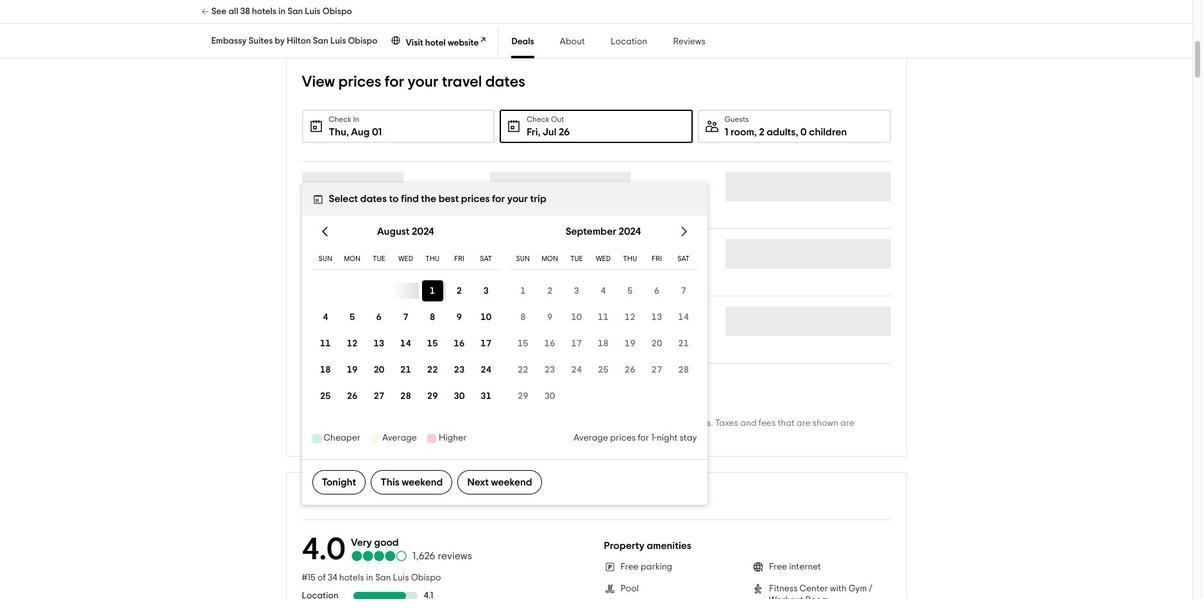 Task type: locate. For each thing, give the bounding box(es) containing it.
2 grid from the left
[[510, 216, 697, 410]]

1 grid from the left
[[312, 216, 500, 410]]

1 row group from the left
[[312, 278, 500, 410]]

1 horizontal spatial grid
[[510, 216, 697, 410]]

row group for second grid from right
[[312, 278, 500, 410]]

0 horizontal spatial row group
[[312, 278, 500, 410]]

1 horizontal spatial row group
[[510, 278, 697, 410]]

2 row group from the left
[[510, 278, 697, 410]]

grid
[[312, 216, 500, 410], [510, 216, 697, 410]]

0 horizontal spatial grid
[[312, 216, 500, 410]]

previous month image
[[317, 224, 333, 239]]

row group
[[312, 278, 500, 410], [510, 278, 697, 410]]

4.0 of 5 bubbles image
[[351, 552, 408, 562]]

row
[[312, 249, 500, 270], [510, 249, 697, 270], [312, 278, 500, 305], [510, 278, 697, 305], [312, 305, 500, 331], [510, 305, 697, 331], [312, 331, 500, 357], [510, 331, 697, 357], [312, 357, 500, 383], [510, 357, 697, 383], [312, 383, 500, 410], [510, 383, 697, 410]]



Task type: describe. For each thing, give the bounding box(es) containing it.
next month image
[[677, 224, 692, 239]]

row group for second grid from left
[[510, 278, 697, 410]]

july 31, 2024 cell
[[393, 283, 419, 299]]



Task type: vqa. For each thing, say whether or not it's contained in the screenshot.
row within the row group
yes



